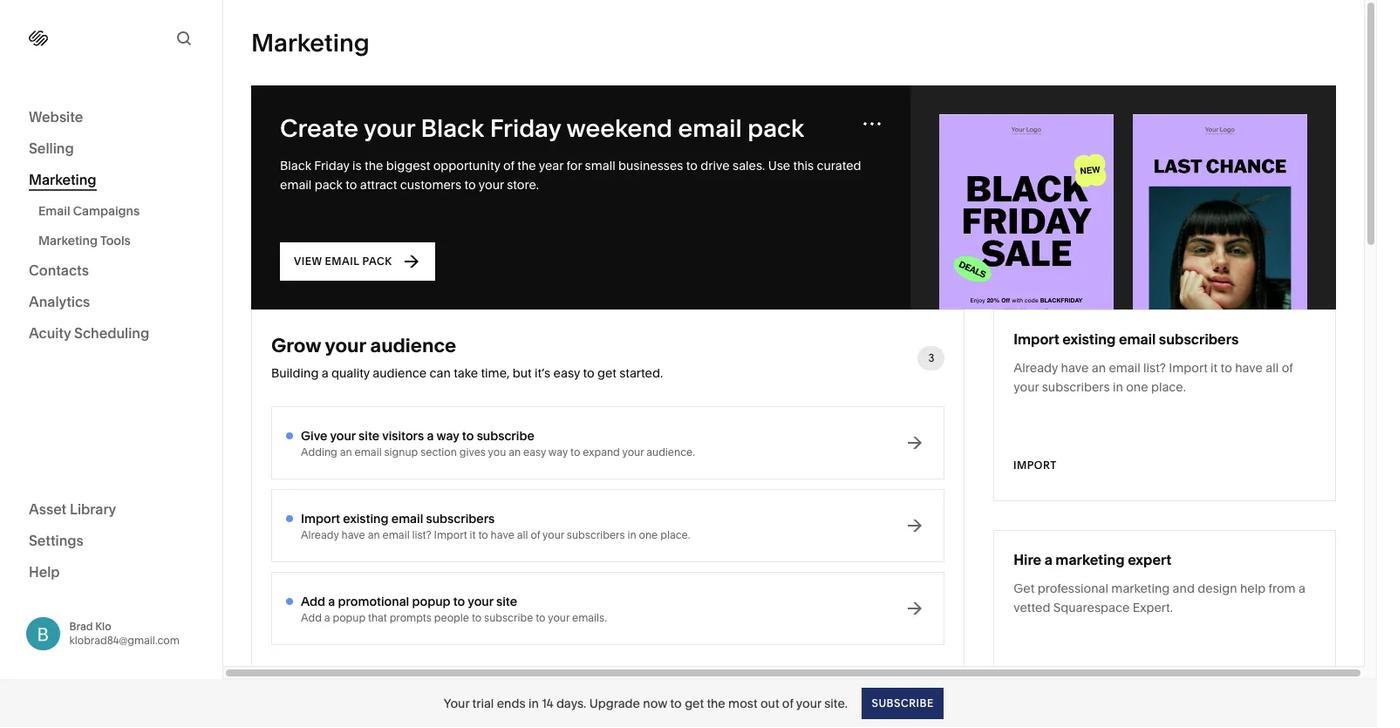 Task type: describe. For each thing, give the bounding box(es) containing it.
website
[[29, 108, 83, 126]]

upgrade
[[589, 696, 640, 711]]

site.
[[825, 696, 848, 711]]

marketing link
[[29, 170, 194, 191]]

subscribe
[[871, 697, 934, 710]]

email campaigns link
[[38, 196, 203, 226]]

asset library
[[29, 500, 116, 518]]

of
[[782, 696, 794, 711]]

your
[[444, 696, 470, 711]]

the
[[707, 696, 726, 711]]

to
[[670, 696, 682, 711]]

brad
[[69, 620, 93, 633]]

klo
[[95, 620, 111, 633]]

brad klo klobrad84@gmail.com
[[69, 620, 180, 647]]

contacts link
[[29, 261, 194, 282]]

library
[[70, 500, 116, 518]]

most
[[729, 696, 758, 711]]

settings
[[29, 532, 84, 549]]

days.
[[556, 696, 586, 711]]

help link
[[29, 562, 60, 581]]

acuity
[[29, 325, 71, 342]]

scheduling
[[74, 325, 149, 342]]

asset library link
[[29, 499, 194, 520]]

asset
[[29, 500, 67, 518]]

get
[[685, 696, 704, 711]]



Task type: locate. For each thing, give the bounding box(es) containing it.
marketing
[[29, 171, 96, 188], [38, 233, 98, 249]]

contacts
[[29, 262, 89, 279]]

your
[[796, 696, 822, 711]]

marketing for marketing
[[29, 171, 96, 188]]

email campaigns
[[38, 203, 140, 219]]

marketing for marketing tools
[[38, 233, 98, 249]]

email
[[38, 203, 70, 219]]

help
[[29, 563, 60, 581]]

1 vertical spatial marketing
[[38, 233, 98, 249]]

marketing inside "link"
[[38, 233, 98, 249]]

marketing up email
[[29, 171, 96, 188]]

selling link
[[29, 139, 194, 160]]

14
[[542, 696, 554, 711]]

marketing tools
[[38, 233, 131, 249]]

in
[[529, 696, 539, 711]]

acuity scheduling link
[[29, 324, 194, 345]]

0 vertical spatial marketing
[[29, 171, 96, 188]]

klobrad84@gmail.com
[[69, 634, 180, 647]]

analytics
[[29, 293, 90, 311]]

marketing up contacts
[[38, 233, 98, 249]]

website link
[[29, 107, 194, 128]]

acuity scheduling
[[29, 325, 149, 342]]

now
[[643, 696, 668, 711]]

trial
[[472, 696, 494, 711]]

out
[[761, 696, 779, 711]]

analytics link
[[29, 292, 194, 313]]

tools
[[100, 233, 131, 249]]

settings link
[[29, 531, 194, 552]]

selling
[[29, 140, 74, 157]]

campaigns
[[73, 203, 140, 219]]

your trial ends in 14 days. upgrade now to get the most out of your site.
[[444, 696, 848, 711]]

subscribe button
[[862, 688, 943, 719]]

marketing tools link
[[38, 226, 203, 256]]

ends
[[497, 696, 526, 711]]



Task type: vqa. For each thing, say whether or not it's contained in the screenshot.
in
yes



